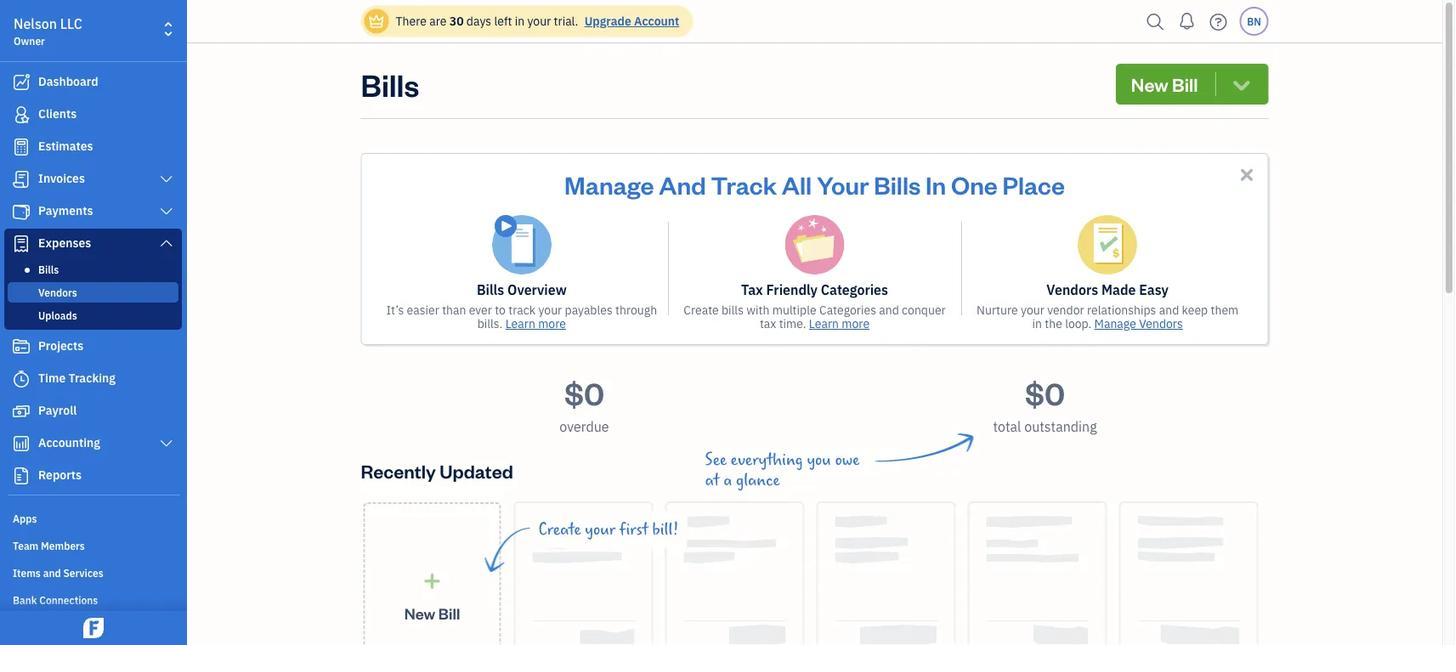 Task type: describe. For each thing, give the bounding box(es) containing it.
accounting
[[38, 435, 100, 451]]

recently
[[361, 459, 436, 483]]

vendors link
[[8, 282, 179, 303]]

it's easier than ever to track your payables through bills.
[[386, 302, 657, 332]]

nelson
[[14, 15, 57, 33]]

projects link
[[4, 332, 182, 362]]

friendly
[[766, 281, 818, 299]]

learn more for friendly
[[809, 316, 870, 332]]

expenses link
[[4, 229, 182, 259]]

time tracking link
[[4, 364, 182, 394]]

tracking
[[68, 370, 116, 386]]

your inside it's easier than ever to track your payables through bills.
[[539, 302, 562, 318]]

manage for manage and track all your bills in one place
[[565, 168, 654, 200]]

timer image
[[11, 371, 31, 388]]

nurture your vendor relationships and keep them in the loop.
[[977, 302, 1239, 332]]

keep
[[1182, 302, 1208, 318]]

vendors for vendors made easy
[[1047, 281, 1099, 299]]

relationships
[[1087, 302, 1157, 318]]

chevrondown image
[[1230, 72, 1254, 96]]

create for create your first bill!
[[539, 520, 581, 539]]

loop.
[[1065, 316, 1092, 332]]

tax friendly categories
[[741, 281, 888, 299]]

in inside nurture your vendor relationships and keep them in the loop.
[[1033, 316, 1042, 332]]

first
[[620, 520, 649, 539]]

multiple
[[773, 302, 817, 318]]

estimates
[[38, 138, 93, 154]]

reports link
[[4, 461, 182, 491]]

owe
[[835, 451, 860, 469]]

bill inside button
[[1172, 72, 1198, 96]]

learn more for overview
[[506, 316, 566, 332]]

project image
[[11, 338, 31, 355]]

payment image
[[11, 203, 31, 220]]

bills.
[[478, 316, 503, 332]]

time
[[38, 370, 66, 386]]

0 vertical spatial categories
[[821, 281, 888, 299]]

tax
[[741, 281, 763, 299]]

are
[[430, 13, 447, 29]]

trial.
[[554, 13, 578, 29]]

time tracking
[[38, 370, 116, 386]]

bills inside the 'main' element
[[38, 263, 59, 276]]

bank connections
[[13, 593, 98, 607]]

0 horizontal spatial new
[[404, 603, 436, 623]]

glance
[[736, 471, 780, 490]]

your left first
[[585, 520, 616, 539]]

items
[[13, 566, 41, 580]]

invoices
[[38, 170, 85, 186]]

dashboard link
[[4, 67, 182, 98]]

with
[[747, 302, 770, 318]]

bills overview image
[[492, 215, 552, 275]]

new bill link
[[363, 502, 501, 645]]

create for create bills with multiple categories and conquer tax time.
[[684, 302, 719, 318]]

estimate image
[[11, 139, 31, 156]]

$0 for $0 overdue
[[564, 372, 605, 413]]

bn
[[1247, 14, 1261, 28]]

nelson llc owner
[[14, 15, 82, 48]]

bills left in
[[874, 168, 921, 200]]

payroll link
[[4, 396, 182, 427]]

invoice image
[[11, 171, 31, 188]]

account
[[634, 13, 680, 29]]

learn for friendly
[[809, 316, 839, 332]]

search image
[[1142, 9, 1169, 34]]

30
[[450, 13, 464, 29]]

payroll
[[38, 403, 77, 418]]

manage for manage vendors
[[1095, 316, 1137, 332]]

it's
[[386, 302, 404, 318]]

services
[[63, 566, 103, 580]]

money image
[[11, 403, 31, 420]]

expenses
[[38, 235, 91, 251]]

your inside nurture your vendor relationships and keep them in the loop.
[[1021, 302, 1045, 318]]

payments link
[[4, 196, 182, 227]]

learn for overview
[[506, 316, 535, 332]]

at
[[705, 471, 720, 490]]

and
[[659, 168, 706, 200]]

easier
[[407, 302, 439, 318]]

go to help image
[[1205, 9, 1232, 34]]

more for tax friendly categories
[[842, 316, 870, 332]]

upgrade account link
[[581, 13, 680, 29]]

freshbooks image
[[80, 618, 107, 638]]

report image
[[11, 468, 31, 485]]

new bill inside button
[[1131, 72, 1198, 96]]

$0 overdue
[[560, 372, 609, 436]]

vendors for vendors
[[38, 286, 77, 299]]

bills
[[722, 302, 744, 318]]

bills down crown icon
[[361, 64, 419, 104]]

tax
[[760, 316, 777, 332]]

a
[[724, 471, 732, 490]]

the
[[1045, 316, 1063, 332]]

outstanding
[[1025, 418, 1097, 436]]

vendor
[[1048, 302, 1085, 318]]

chart image
[[11, 435, 31, 452]]

conquer
[[902, 302, 946, 318]]

projects
[[38, 338, 84, 354]]

uploads link
[[8, 305, 179, 326]]

connections
[[39, 593, 98, 607]]

all
[[782, 168, 812, 200]]

create bills with multiple categories and conquer tax time.
[[684, 302, 946, 332]]



Task type: locate. For each thing, give the bounding box(es) containing it.
vendors down easy
[[1139, 316, 1183, 332]]

expense image
[[11, 235, 31, 253]]

chevron large down image up reports link
[[159, 437, 174, 451]]

upgrade
[[585, 13, 631, 29]]

1 vertical spatial bill
[[439, 603, 460, 623]]

manage
[[565, 168, 654, 200], [1095, 316, 1137, 332]]

your left the trial.
[[527, 13, 551, 29]]

bills overview
[[477, 281, 567, 299]]

0 vertical spatial new bill
[[1131, 72, 1198, 96]]

$0 up overdue
[[564, 372, 605, 413]]

0 horizontal spatial create
[[539, 520, 581, 539]]

learn right the bills. on the left of page
[[506, 316, 535, 332]]

made
[[1102, 281, 1136, 299]]

create your first bill!
[[539, 520, 679, 539]]

vendors up uploads
[[38, 286, 77, 299]]

more for bills overview
[[538, 316, 566, 332]]

total
[[993, 418, 1021, 436]]

1 vertical spatial manage
[[1095, 316, 1137, 332]]

vendors made easy
[[1047, 281, 1169, 299]]

0 vertical spatial chevron large down image
[[159, 173, 174, 186]]

see
[[705, 451, 727, 469]]

new bill down search icon
[[1131, 72, 1198, 96]]

uploads
[[38, 309, 77, 322]]

team
[[13, 539, 38, 553]]

1 learn from the left
[[506, 316, 535, 332]]

2 vertical spatial chevron large down image
[[159, 437, 174, 451]]

and inside the 'main' element
[[43, 566, 61, 580]]

1 vertical spatial categories
[[820, 302, 876, 318]]

track
[[509, 302, 536, 318]]

chevron large down image
[[159, 205, 174, 218]]

1 horizontal spatial more
[[842, 316, 870, 332]]

2 horizontal spatial vendors
[[1139, 316, 1183, 332]]

1 horizontal spatial new bill
[[1131, 72, 1198, 96]]

1 vertical spatial create
[[539, 520, 581, 539]]

create left first
[[539, 520, 581, 539]]

and inside create bills with multiple categories and conquer tax time.
[[879, 302, 899, 318]]

1 vertical spatial new
[[404, 603, 436, 623]]

1 $0 from the left
[[564, 372, 605, 413]]

owner
[[14, 34, 45, 48]]

estimates link
[[4, 132, 182, 162]]

2 learn more from the left
[[809, 316, 870, 332]]

in left the
[[1033, 316, 1042, 332]]

0 vertical spatial bill
[[1172, 72, 1198, 96]]

0 horizontal spatial bill
[[439, 603, 460, 623]]

create inside create bills with multiple categories and conquer tax time.
[[684, 302, 719, 318]]

main element
[[0, 0, 242, 645]]

bn button
[[1240, 7, 1269, 36]]

$0 for $0 total outstanding
[[1025, 372, 1065, 413]]

new down plus icon
[[404, 603, 436, 623]]

1 horizontal spatial bill
[[1172, 72, 1198, 96]]

$0 inside $0 total outstanding
[[1025, 372, 1065, 413]]

manage vendors
[[1095, 316, 1183, 332]]

0 vertical spatial manage
[[565, 168, 654, 200]]

1 horizontal spatial in
[[1033, 316, 1042, 332]]

team members
[[13, 539, 85, 553]]

bills
[[361, 64, 419, 104], [874, 168, 921, 200], [38, 263, 59, 276], [477, 281, 504, 299]]

create left bills
[[684, 302, 719, 318]]

through
[[616, 302, 657, 318]]

more down the tax friendly categories
[[842, 316, 870, 332]]

0 horizontal spatial learn more
[[506, 316, 566, 332]]

2 more from the left
[[842, 316, 870, 332]]

llc
[[60, 15, 82, 33]]

and down easy
[[1159, 302, 1179, 318]]

and inside nurture your vendor relationships and keep them in the loop.
[[1159, 302, 1179, 318]]

accounting link
[[4, 428, 182, 459]]

chevron large down image for invoices
[[159, 173, 174, 186]]

$0 inside the $0 overdue
[[564, 372, 605, 413]]

more
[[538, 316, 566, 332], [842, 316, 870, 332]]

in right left
[[515, 13, 525, 29]]

0 horizontal spatial new bill
[[404, 603, 460, 623]]

place
[[1003, 168, 1065, 200]]

bill
[[1172, 72, 1198, 96], [439, 603, 460, 623]]

items and services
[[13, 566, 103, 580]]

0 horizontal spatial in
[[515, 13, 525, 29]]

$0
[[564, 372, 605, 413], [1025, 372, 1065, 413]]

track
[[711, 168, 777, 200]]

bill!
[[653, 520, 679, 539]]

your down the overview
[[539, 302, 562, 318]]

bills link
[[8, 259, 179, 280]]

and left conquer
[[879, 302, 899, 318]]

notifications image
[[1174, 4, 1201, 38]]

bills up to
[[477, 281, 504, 299]]

1 learn more from the left
[[506, 316, 566, 332]]

0 vertical spatial create
[[684, 302, 719, 318]]

recently updated
[[361, 459, 513, 483]]

your
[[817, 168, 869, 200]]

dashboard image
[[11, 74, 31, 91]]

learn more down the overview
[[506, 316, 566, 332]]

new bill
[[1131, 72, 1198, 96], [404, 603, 460, 623]]

clients link
[[4, 99, 182, 130]]

payments
[[38, 203, 93, 218]]

tax friendly categories image
[[785, 215, 845, 275]]

chevron large down image for accounting
[[159, 437, 174, 451]]

1 horizontal spatial vendors
[[1047, 281, 1099, 299]]

new bill button
[[1116, 64, 1269, 105]]

1 horizontal spatial and
[[879, 302, 899, 318]]

members
[[41, 539, 85, 553]]

bank connections link
[[4, 587, 182, 612]]

1 chevron large down image from the top
[[159, 173, 174, 186]]

days
[[467, 13, 492, 29]]

categories inside create bills with multiple categories and conquer tax time.
[[820, 302, 876, 318]]

left
[[494, 13, 512, 29]]

plus image
[[423, 572, 442, 590]]

1 vertical spatial new bill
[[404, 603, 460, 623]]

categories down the tax friendly categories
[[820, 302, 876, 318]]

0 horizontal spatial manage
[[565, 168, 654, 200]]

see everything you owe at a glance
[[705, 451, 860, 490]]

apps link
[[4, 505, 182, 531]]

than
[[442, 302, 466, 318]]

manage and track all your bills in one place
[[565, 168, 1065, 200]]

1 horizontal spatial manage
[[1095, 316, 1137, 332]]

0 horizontal spatial more
[[538, 316, 566, 332]]

updated
[[440, 459, 513, 483]]

reports
[[38, 467, 82, 483]]

and right items
[[43, 566, 61, 580]]

categories up create bills with multiple categories and conquer tax time.
[[821, 281, 888, 299]]

0 vertical spatial new
[[1131, 72, 1169, 96]]

close image
[[1237, 165, 1257, 184]]

bill down plus icon
[[439, 603, 460, 623]]

overdue
[[560, 418, 609, 436]]

vendors made easy image
[[1078, 215, 1138, 275]]

learn more down the tax friendly categories
[[809, 316, 870, 332]]

2 horizontal spatial and
[[1159, 302, 1179, 318]]

2 learn from the left
[[809, 316, 839, 332]]

new bill button
[[1116, 64, 1269, 105]]

chevron large down image inside 'expenses' "link"
[[159, 236, 174, 250]]

manage left 'and'
[[565, 168, 654, 200]]

chevron large down image inside invoices link
[[159, 173, 174, 186]]

your left the
[[1021, 302, 1045, 318]]

you
[[807, 451, 831, 469]]

in
[[926, 168, 946, 200]]

0 horizontal spatial learn
[[506, 316, 535, 332]]

1 vertical spatial in
[[1033, 316, 1042, 332]]

$0 up outstanding
[[1025, 372, 1065, 413]]

0 horizontal spatial $0
[[564, 372, 605, 413]]

one
[[951, 168, 998, 200]]

1 horizontal spatial learn
[[809, 316, 839, 332]]

manage down made
[[1095, 316, 1137, 332]]

bills down the 'expenses'
[[38, 263, 59, 276]]

invoices link
[[4, 164, 182, 195]]

ever
[[469, 302, 492, 318]]

new down search icon
[[1131, 72, 1169, 96]]

1 horizontal spatial $0
[[1025, 372, 1065, 413]]

1 horizontal spatial create
[[684, 302, 719, 318]]

0 horizontal spatial vendors
[[38, 286, 77, 299]]

categories
[[821, 281, 888, 299], [820, 302, 876, 318]]

bill left chevrondown icon
[[1172, 72, 1198, 96]]

them
[[1211, 302, 1239, 318]]

chevron large down image for expenses
[[159, 236, 174, 250]]

chevron large down image down chevron large down image
[[159, 236, 174, 250]]

chevron large down image inside accounting link
[[159, 437, 174, 451]]

0 horizontal spatial and
[[43, 566, 61, 580]]

1 horizontal spatial learn more
[[809, 316, 870, 332]]

chevron large down image
[[159, 173, 174, 186], [159, 236, 174, 250], [159, 437, 174, 451]]

everything
[[731, 451, 803, 469]]

nurture
[[977, 302, 1018, 318]]

payables
[[565, 302, 613, 318]]

easy
[[1139, 281, 1169, 299]]

client image
[[11, 106, 31, 123]]

vendors
[[1047, 281, 1099, 299], [38, 286, 77, 299], [1139, 316, 1183, 332]]

learn right time.
[[809, 316, 839, 332]]

vendors up vendor
[[1047, 281, 1099, 299]]

more right track
[[538, 316, 566, 332]]

there
[[396, 13, 427, 29]]

2 $0 from the left
[[1025, 372, 1065, 413]]

create
[[684, 302, 719, 318], [539, 520, 581, 539]]

crown image
[[368, 12, 386, 30]]

clients
[[38, 106, 77, 122]]

new inside button
[[1131, 72, 1169, 96]]

1 vertical spatial chevron large down image
[[159, 236, 174, 250]]

1 more from the left
[[538, 316, 566, 332]]

1 horizontal spatial new
[[1131, 72, 1169, 96]]

team members link
[[4, 532, 182, 558]]

new bill down plus icon
[[404, 603, 460, 623]]

chevron large down image up chevron large down image
[[159, 173, 174, 186]]

3 chevron large down image from the top
[[159, 437, 174, 451]]

there are 30 days left in your trial. upgrade account
[[396, 13, 680, 29]]

0 vertical spatial in
[[515, 13, 525, 29]]

bank
[[13, 593, 37, 607]]

2 chevron large down image from the top
[[159, 236, 174, 250]]

vendors inside the 'main' element
[[38, 286, 77, 299]]

to
[[495, 302, 506, 318]]



Task type: vqa. For each thing, say whether or not it's contained in the screenshot.
the right Year
no



